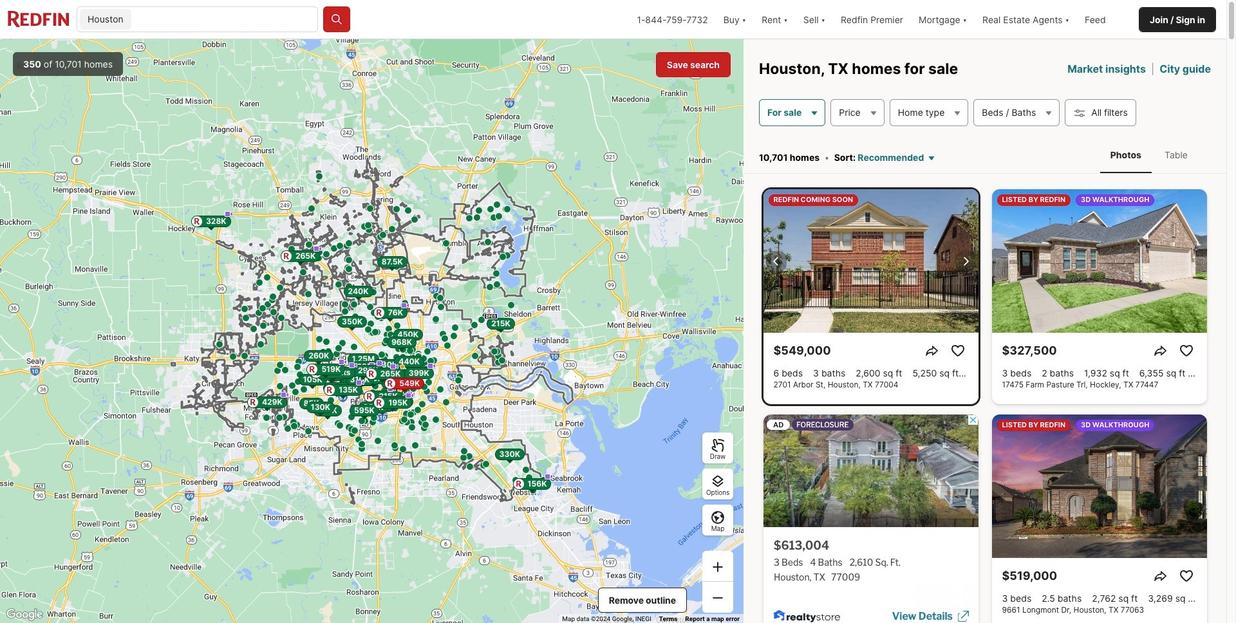 Task type: locate. For each thing, give the bounding box(es) containing it.
1 horizontal spatial share home image
[[1154, 569, 1169, 584]]

0 vertical spatial add home to favorites image
[[951, 343, 966, 359]]

Add home to favorites checkbox
[[948, 341, 969, 361], [1177, 566, 1197, 587]]

add home to favorites image
[[951, 343, 966, 359], [1179, 569, 1195, 584]]

Add home to favorites checkbox
[[1177, 341, 1197, 361]]

1 horizontal spatial add home to favorites image
[[1179, 569, 1195, 584]]

advertisement image
[[757, 410, 986, 624]]

1 vertical spatial share home image
[[1154, 569, 1169, 584]]

1 vertical spatial add home to favorites checkbox
[[1177, 566, 1197, 587]]

0 vertical spatial add home to favorites checkbox
[[948, 341, 969, 361]]

next image
[[958, 254, 974, 269]]

0 horizontal spatial share home image
[[925, 343, 940, 359]]

toggle search results table view tab
[[1155, 139, 1199, 171]]

add home to favorites image for right add home to favorites checkbox
[[1179, 569, 1195, 584]]

0 vertical spatial share home image
[[925, 343, 940, 359]]

None search field
[[134, 7, 318, 33]]

0 horizontal spatial add home to favorites image
[[951, 343, 966, 359]]

share home image
[[925, 343, 940, 359], [1154, 569, 1169, 584]]

1 vertical spatial add home to favorites image
[[1179, 569, 1195, 584]]

0 horizontal spatial add home to favorites checkbox
[[948, 341, 969, 361]]

tab list
[[1088, 136, 1212, 173]]

share home image
[[1154, 343, 1169, 359]]

share home image for right add home to favorites checkbox
[[1154, 569, 1169, 584]]



Task type: describe. For each thing, give the bounding box(es) containing it.
add home to favorites image for the top add home to favorites checkbox
[[951, 343, 966, 359]]

1 horizontal spatial add home to favorites checkbox
[[1177, 566, 1197, 587]]

ad element
[[764, 415, 979, 624]]

share home image for the top add home to favorites checkbox
[[925, 343, 940, 359]]

map region
[[0, 39, 744, 624]]

add home to favorites image
[[1179, 343, 1195, 359]]

toggle search results photos view tab
[[1101, 139, 1153, 171]]

google image
[[3, 607, 46, 624]]

submit search image
[[330, 13, 343, 26]]

previous image
[[769, 254, 784, 269]]



Task type: vqa. For each thing, say whether or not it's contained in the screenshot.
the previous image
yes



